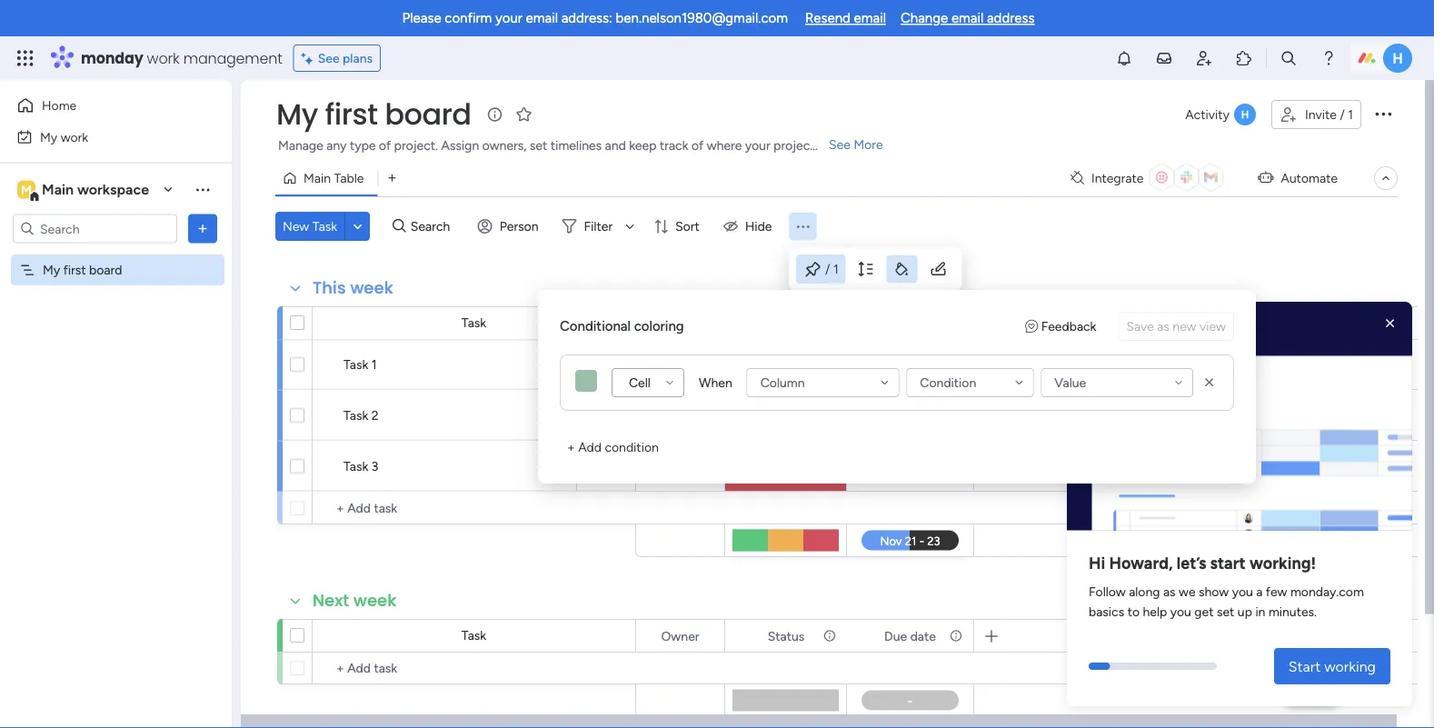 Task type: describe. For each thing, give the bounding box(es) containing it.
ben.nelson1980@gmail.com
[[616, 10, 788, 26]]

task 2
[[344, 408, 379, 423]]

save as new view button
[[1118, 312, 1234, 341]]

hi
[[1089, 553, 1106, 572]]

set inside follow along as we show you a few monday.com basics to help you get set up in minutes.
[[1217, 603, 1235, 619]]

1 vertical spatial your
[[745, 138, 771, 153]]

task 1
[[344, 357, 377, 372]]

along
[[1129, 583, 1160, 599]]

menu image
[[794, 218, 812, 235]]

to
[[1128, 603, 1140, 619]]

timelines
[[551, 138, 602, 153]]

v2 done deadline image
[[854, 407, 868, 424]]

0 horizontal spatial you
[[1171, 603, 1192, 619]]

email for resend email
[[854, 10, 886, 26]]

track
[[660, 138, 688, 153]]

/ inside popup button
[[825, 261, 830, 277]]

0 horizontal spatial set
[[530, 138, 548, 153]]

column
[[761, 375, 805, 390]]

person
[[500, 219, 539, 234]]

arrow down image
[[619, 215, 641, 237]]

main table
[[304, 170, 364, 186]]

this week
[[313, 276, 393, 300]]

see more link
[[827, 135, 885, 154]]

1 for / 1
[[833, 261, 839, 277]]

resend email
[[805, 10, 886, 26]]

Search in workspace field
[[38, 218, 152, 239]]

new task
[[283, 219, 337, 234]]

nov 21
[[892, 358, 929, 373]]

my inside button
[[40, 129, 57, 145]]

done
[[771, 408, 801, 423]]

my inside list box
[[43, 262, 60, 278]]

change email address link
[[901, 10, 1035, 26]]

1 inside button
[[1348, 107, 1353, 122]]

minutes.
[[1269, 603, 1317, 619]]

main for main workspace
[[42, 181, 74, 198]]

basics
[[1089, 603, 1125, 619]]

main workspace
[[42, 181, 149, 198]]

1 owner field from the top
[[657, 313, 704, 333]]

working!
[[1250, 553, 1316, 572]]

person button
[[471, 212, 550, 241]]

up
[[1238, 603, 1253, 619]]

integrate
[[1092, 170, 1144, 186]]

this
[[313, 276, 346, 300]]

next
[[313, 589, 349, 612]]

/ 1 button
[[796, 255, 846, 284]]

change email address
[[901, 10, 1035, 26]]

22
[[916, 408, 929, 423]]

as inside button
[[1157, 319, 1170, 334]]

activity button
[[1178, 100, 1264, 129]]

work for monday
[[147, 48, 180, 68]]

1 horizontal spatial first
[[325, 94, 378, 135]]

remove sort image
[[1201, 374, 1219, 392]]

0 vertical spatial you
[[1232, 583, 1253, 599]]

please confirm your email address: ben.nelson1980@gmail.com
[[402, 10, 788, 26]]

home
[[42, 98, 77, 113]]

nov for done
[[891, 408, 913, 423]]

Search field
[[406, 214, 461, 239]]

task 3
[[344, 459, 378, 474]]

first inside list box
[[63, 262, 86, 278]]

invite / 1 button
[[1272, 100, 1362, 129]]

where
[[707, 138, 742, 153]]

my work
[[40, 129, 88, 145]]

on
[[798, 358, 813, 373]]

manage any type of project. assign owners, set timelines and keep track of where your project stands.
[[278, 138, 858, 153]]

filter
[[584, 219, 613, 234]]

nov for working on it
[[892, 358, 914, 373]]

next week
[[313, 589, 397, 612]]

Next week field
[[308, 589, 401, 613]]

autopilot image
[[1258, 166, 1274, 189]]

help image
[[1320, 49, 1338, 67]]

my first board list box
[[0, 251, 232, 531]]

2 of from the left
[[692, 138, 704, 153]]

inbox image
[[1155, 49, 1174, 67]]

howard image
[[1383, 44, 1413, 73]]

start
[[1289, 658, 1321, 675]]

hi howard, let's start working!
[[1089, 553, 1316, 572]]

confirm
[[445, 10, 492, 26]]

workspace image
[[17, 180, 35, 200]]

0 vertical spatial my first board
[[276, 94, 471, 135]]

manage
[[278, 138, 323, 153]]

condition
[[605, 440, 659, 455]]

working
[[748, 358, 795, 373]]

apps image
[[1235, 49, 1254, 67]]

status
[[768, 628, 805, 644]]

more
[[854, 137, 883, 152]]

my up the manage
[[276, 94, 318, 135]]

and
[[605, 138, 626, 153]]

address:
[[561, 10, 613, 26]]

select product image
[[16, 49, 35, 67]]

howard,
[[1109, 553, 1173, 572]]

workspace
[[77, 181, 149, 198]]

as inside follow along as we show you a few monday.com basics to help you get set up in minutes.
[[1163, 583, 1176, 599]]

1 vertical spatial options image
[[194, 220, 212, 238]]

change
[[901, 10, 948, 26]]

any
[[327, 138, 347, 153]]

save
[[1127, 319, 1154, 334]]

management
[[183, 48, 282, 68]]

2
[[372, 408, 379, 423]]

21
[[917, 358, 929, 373]]

invite members image
[[1195, 49, 1214, 67]]

activity
[[1186, 107, 1230, 122]]

/ inside button
[[1340, 107, 1345, 122]]

help
[[1295, 682, 1328, 700]]

see plans
[[318, 50, 373, 66]]

search everything image
[[1280, 49, 1298, 67]]

1 horizontal spatial options image
[[1373, 102, 1394, 124]]

follow along as we show you a few monday.com basics to help you get set up in minutes.
[[1089, 583, 1364, 619]]

monday work management
[[81, 48, 282, 68]]

v2 user feedback image
[[1026, 319, 1038, 334]]

sort
[[675, 219, 700, 234]]



Task type: vqa. For each thing, say whether or not it's contained in the screenshot.
the confirm
yes



Task type: locate. For each thing, give the bounding box(es) containing it.
task inside 'button'
[[312, 219, 337, 234]]

0 vertical spatial nov
[[892, 358, 914, 373]]

week right "this"
[[350, 276, 393, 300]]

0 horizontal spatial email
[[526, 10, 558, 26]]

few
[[1266, 583, 1288, 599]]

1 horizontal spatial see
[[829, 137, 851, 152]]

close image
[[1382, 315, 1400, 333]]

0 vertical spatial /
[[1340, 107, 1345, 122]]

Due date field
[[880, 626, 941, 646]]

new
[[283, 219, 309, 234]]

of right type
[[379, 138, 391, 153]]

owner for 1st "owner" field from the top
[[661, 315, 699, 331]]

1 vertical spatial as
[[1163, 583, 1176, 599]]

address
[[987, 10, 1035, 26]]

column information image
[[823, 629, 837, 643], [949, 629, 964, 643]]

working
[[1325, 658, 1376, 675]]

workspace options image
[[194, 180, 212, 198]]

collapse board header image
[[1379, 171, 1393, 185]]

invite / 1
[[1305, 107, 1353, 122]]

working on it
[[748, 358, 824, 373]]

nov 22
[[891, 408, 929, 423]]

0 vertical spatial set
[[530, 138, 548, 153]]

+
[[567, 440, 575, 455]]

angle down image
[[353, 220, 362, 233]]

Owner field
[[657, 313, 704, 333], [657, 626, 704, 646]]

monday.com
[[1291, 583, 1364, 599]]

start
[[1210, 553, 1246, 572]]

owners,
[[482, 138, 527, 153]]

2 column information image from the left
[[949, 629, 964, 643]]

filter button
[[555, 212, 641, 241]]

main left table
[[304, 170, 331, 186]]

week inside "field"
[[354, 589, 397, 612]]

follow
[[1089, 583, 1126, 599]]

coloring
[[634, 318, 684, 334]]

0 horizontal spatial options image
[[194, 220, 212, 238]]

1 vertical spatial set
[[1217, 603, 1235, 619]]

feedback link
[[1026, 317, 1097, 336]]

options image
[[1373, 102, 1394, 124], [194, 220, 212, 238]]

of right the track
[[692, 138, 704, 153]]

0 vertical spatial week
[[350, 276, 393, 300]]

project.
[[394, 138, 438, 153]]

you left a
[[1232, 583, 1253, 599]]

my first board up type
[[276, 94, 471, 135]]

see for see more
[[829, 137, 851, 152]]

show board description image
[[484, 105, 506, 124]]

2 owner field from the top
[[657, 626, 704, 646]]

view
[[1200, 319, 1226, 334]]

week for this week
[[350, 276, 393, 300]]

main for main table
[[304, 170, 331, 186]]

email
[[526, 10, 558, 26], [854, 10, 886, 26], [952, 10, 984, 26]]

1 horizontal spatial main
[[304, 170, 331, 186]]

2 horizontal spatial 1
[[1348, 107, 1353, 122]]

feedback
[[1041, 319, 1097, 334]]

column information image right date
[[949, 629, 964, 643]]

1 inside popup button
[[833, 261, 839, 277]]

1 vertical spatial owner
[[661, 628, 699, 644]]

options image down workspace options icon
[[194, 220, 212, 238]]

0 vertical spatial 1
[[1348, 107, 1353, 122]]

0 horizontal spatial 1
[[372, 357, 377, 372]]

value
[[1055, 375, 1086, 390]]

+ Add task text field
[[322, 497, 627, 519]]

2 email from the left
[[854, 10, 886, 26]]

1 vertical spatial nov
[[891, 408, 913, 423]]

0 vertical spatial options image
[[1373, 102, 1394, 124]]

start working
[[1289, 658, 1376, 675]]

My first board field
[[272, 94, 476, 135]]

1 email from the left
[[526, 10, 558, 26]]

as left we
[[1163, 583, 1176, 599]]

1 horizontal spatial set
[[1217, 603, 1235, 619]]

board up project.
[[385, 94, 471, 135]]

1 horizontal spatial work
[[147, 48, 180, 68]]

see more
[[829, 137, 883, 152]]

1 vertical spatial /
[[825, 261, 830, 277]]

see left more
[[829, 137, 851, 152]]

1 horizontal spatial you
[[1232, 583, 1253, 599]]

please
[[402, 10, 441, 26]]

1
[[1348, 107, 1353, 122], [833, 261, 839, 277], [372, 357, 377, 372]]

set right owners,
[[530, 138, 548, 153]]

0 horizontal spatial your
[[495, 10, 523, 26]]

set left up
[[1217, 603, 1235, 619]]

resend email link
[[805, 10, 886, 26]]

v2 search image
[[393, 216, 406, 237]]

add view image
[[388, 172, 396, 185]]

save as new view
[[1127, 319, 1226, 334]]

2 vertical spatial 1
[[372, 357, 377, 372]]

week
[[350, 276, 393, 300], [354, 589, 397, 612]]

Status field
[[763, 626, 809, 646]]

my down home
[[40, 129, 57, 145]]

work down home
[[61, 129, 88, 145]]

1 horizontal spatial 1
[[833, 261, 839, 277]]

hide button
[[716, 212, 783, 241]]

This week field
[[308, 276, 398, 300]]

2 owner from the top
[[661, 628, 699, 644]]

your
[[495, 10, 523, 26], [745, 138, 771, 153]]

due
[[885, 628, 907, 644]]

3 email from the left
[[952, 10, 984, 26]]

board
[[385, 94, 471, 135], [89, 262, 122, 278]]

conditional coloring
[[560, 318, 684, 334]]

when
[[699, 375, 732, 390]]

0 horizontal spatial main
[[42, 181, 74, 198]]

as left new
[[1157, 319, 1170, 334]]

let's
[[1177, 553, 1207, 572]]

0 horizontal spatial /
[[825, 261, 830, 277]]

option
[[0, 254, 232, 257]]

1 vertical spatial work
[[61, 129, 88, 145]]

column information image right status
[[823, 629, 837, 643]]

0 horizontal spatial first
[[63, 262, 86, 278]]

email right change
[[952, 10, 984, 26]]

1 vertical spatial board
[[89, 262, 122, 278]]

notifications image
[[1115, 49, 1134, 67]]

main inside button
[[304, 170, 331, 186]]

+ Add task text field
[[322, 657, 627, 679]]

in
[[1256, 603, 1266, 619]]

task
[[312, 219, 337, 234], [462, 315, 486, 330], [344, 357, 368, 372], [344, 408, 368, 423], [344, 459, 368, 474], [462, 628, 486, 643]]

nov left '21'
[[892, 358, 914, 373]]

see inside button
[[318, 50, 340, 66]]

my down 'search in workspace' 'field'
[[43, 262, 60, 278]]

0 horizontal spatial see
[[318, 50, 340, 66]]

email right resend
[[854, 10, 886, 26]]

you down we
[[1171, 603, 1192, 619]]

1 horizontal spatial /
[[1340, 107, 1345, 122]]

show
[[1199, 583, 1229, 599]]

week inside field
[[350, 276, 393, 300]]

email for change email address
[[952, 10, 984, 26]]

nov left 22
[[891, 408, 913, 423]]

my first board
[[276, 94, 471, 135], [43, 262, 122, 278]]

options image right "invite / 1" on the right of the page
[[1373, 102, 1394, 124]]

lottie animation image
[[1067, 309, 1413, 537]]

0 vertical spatial as
[[1157, 319, 1170, 334]]

0 vertical spatial your
[[495, 10, 523, 26]]

help
[[1143, 603, 1167, 619]]

work right monday
[[147, 48, 180, 68]]

1 horizontal spatial column information image
[[949, 629, 964, 643]]

board down 'search in workspace' 'field'
[[89, 262, 122, 278]]

1 horizontal spatial of
[[692, 138, 704, 153]]

main right workspace image
[[42, 181, 74, 198]]

1 horizontal spatial your
[[745, 138, 771, 153]]

+ add condition button
[[560, 433, 666, 462]]

owner for first "owner" field from the bottom
[[661, 628, 699, 644]]

/
[[1340, 107, 1345, 122], [825, 261, 830, 277]]

1 column information image from the left
[[823, 629, 837, 643]]

0 vertical spatial work
[[147, 48, 180, 68]]

see
[[318, 50, 340, 66], [829, 137, 851, 152]]

main table button
[[275, 164, 378, 193]]

1 owner from the top
[[661, 315, 699, 331]]

see for see plans
[[318, 50, 340, 66]]

1 vertical spatial my first board
[[43, 262, 122, 278]]

progress bar
[[1089, 663, 1110, 670]]

1 horizontal spatial email
[[854, 10, 886, 26]]

new task button
[[275, 212, 345, 241]]

hide
[[745, 219, 772, 234]]

3
[[372, 459, 378, 474]]

week for next week
[[354, 589, 397, 612]]

email left address: at top left
[[526, 10, 558, 26]]

type
[[350, 138, 376, 153]]

0 vertical spatial owner field
[[657, 313, 704, 333]]

1 for task 1
[[372, 357, 377, 372]]

see left plans
[[318, 50, 340, 66]]

keep
[[629, 138, 657, 153]]

column information image for due date
[[949, 629, 964, 643]]

0 horizontal spatial board
[[89, 262, 122, 278]]

0 vertical spatial board
[[385, 94, 471, 135]]

0 vertical spatial see
[[318, 50, 340, 66]]

my
[[276, 94, 318, 135], [40, 129, 57, 145], [43, 262, 60, 278]]

2 horizontal spatial email
[[952, 10, 984, 26]]

a
[[1256, 583, 1263, 599]]

1 horizontal spatial my first board
[[276, 94, 471, 135]]

date
[[910, 628, 936, 644]]

owner
[[661, 315, 699, 331], [661, 628, 699, 644]]

due date
[[885, 628, 936, 644]]

main inside workspace selection element
[[42, 181, 74, 198]]

lottie animation element
[[1067, 302, 1413, 537]]

cell
[[629, 375, 651, 390]]

week right next
[[354, 589, 397, 612]]

first down 'search in workspace' 'field'
[[63, 262, 86, 278]]

plans
[[343, 50, 373, 66]]

monday
[[81, 48, 143, 68]]

add to favorites image
[[515, 105, 533, 123]]

it
[[816, 358, 824, 373]]

board inside list box
[[89, 262, 122, 278]]

work inside my work button
[[61, 129, 88, 145]]

1 horizontal spatial board
[[385, 94, 471, 135]]

0 horizontal spatial work
[[61, 129, 88, 145]]

/ 1
[[825, 261, 839, 277]]

my first board down 'search in workspace' 'field'
[[43, 262, 122, 278]]

1 vertical spatial week
[[354, 589, 397, 612]]

0 vertical spatial owner
[[661, 315, 699, 331]]

work for my
[[61, 129, 88, 145]]

1 vertical spatial you
[[1171, 603, 1192, 619]]

0 horizontal spatial of
[[379, 138, 391, 153]]

first up type
[[325, 94, 378, 135]]

1 vertical spatial first
[[63, 262, 86, 278]]

my first board inside list box
[[43, 262, 122, 278]]

your right confirm on the top left
[[495, 10, 523, 26]]

1 vertical spatial owner field
[[657, 626, 704, 646]]

your right where
[[745, 138, 771, 153]]

add
[[578, 440, 602, 455]]

v2 overdue deadline image
[[854, 357, 868, 374]]

1 of from the left
[[379, 138, 391, 153]]

stands.
[[818, 138, 858, 153]]

0 horizontal spatial column information image
[[823, 629, 837, 643]]

column information image for status
[[823, 629, 837, 643]]

we
[[1179, 583, 1196, 599]]

you
[[1232, 583, 1253, 599], [1171, 603, 1192, 619]]

0 horizontal spatial my first board
[[43, 262, 122, 278]]

dapulse integrations image
[[1071, 171, 1084, 185]]

1 vertical spatial see
[[829, 137, 851, 152]]

automate
[[1281, 170, 1338, 186]]

0 vertical spatial first
[[325, 94, 378, 135]]

workspace selection element
[[17, 179, 152, 202]]

start working button
[[1274, 648, 1391, 684]]

assign
[[441, 138, 479, 153]]

get
[[1195, 603, 1214, 619]]

1 vertical spatial 1
[[833, 261, 839, 277]]



